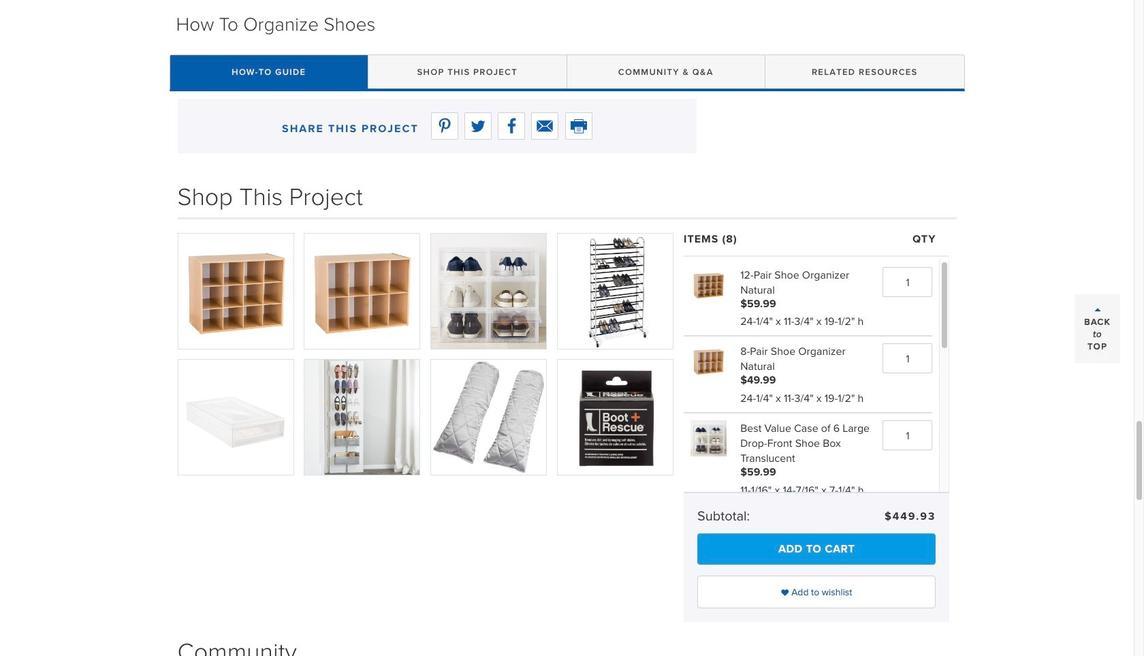 Task type: locate. For each thing, give the bounding box(es) containing it.
None number field
[[884, 246, 933, 276], [884, 323, 933, 353], [884, 400, 933, 430], [884, 246, 933, 276], [884, 323, 933, 353], [884, 400, 933, 430]]

p&v: how to organize your shoes image
[[178, 213, 293, 328], [305, 213, 420, 328], [432, 213, 547, 328], [558, 213, 673, 328], [691, 246, 727, 283], [691, 323, 727, 359], [178, 340, 293, 455], [305, 340, 420, 455], [432, 340, 547, 455], [558, 340, 673, 455], [691, 400, 727, 436]]

print image
[[571, 96, 587, 113]]

email image
[[537, 95, 554, 111]]

facebook image
[[507, 97, 517, 114]]



Task type: describe. For each thing, give the bounding box(es) containing it.
back to top image
[[1075, 294, 1121, 363]]

pinterest p image
[[439, 97, 451, 114]]

freestanding racks image
[[178, 0, 437, 51]]

twitter image
[[471, 97, 486, 114]]



